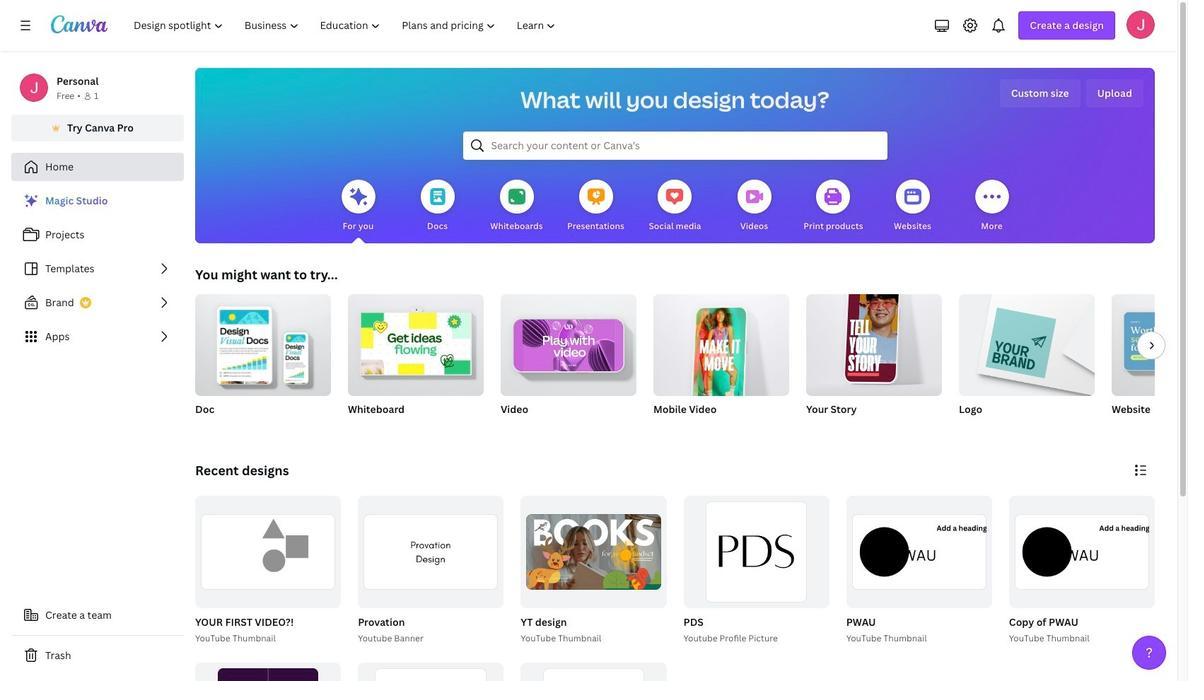 Task type: describe. For each thing, give the bounding box(es) containing it.
Search search field
[[491, 132, 859, 159]]



Task type: locate. For each thing, give the bounding box(es) containing it.
None search field
[[463, 132, 887, 160]]

top level navigation element
[[124, 11, 568, 40]]

list
[[11, 187, 184, 351]]

james peterson image
[[1127, 11, 1155, 39]]

group
[[806, 286, 942, 434], [806, 286, 942, 396], [195, 289, 331, 434], [195, 289, 331, 396], [348, 289, 484, 434], [348, 289, 484, 396], [501, 289, 637, 434], [501, 289, 637, 396], [654, 289, 789, 434], [654, 289, 789, 404], [959, 289, 1095, 434], [959, 289, 1095, 396], [1112, 294, 1188, 434], [1112, 294, 1188, 396], [192, 496, 341, 645], [195, 496, 341, 608], [355, 496, 504, 645], [358, 496, 504, 608], [518, 496, 667, 645], [521, 496, 667, 608], [681, 496, 829, 645], [684, 496, 829, 608], [844, 496, 992, 645], [846, 496, 992, 608], [1006, 496, 1155, 645], [1009, 496, 1155, 608], [195, 662, 341, 681], [358, 662, 504, 681], [521, 662, 667, 681]]



Task type: vqa. For each thing, say whether or not it's contained in the screenshot.
the James Peterson IMAGE
yes



